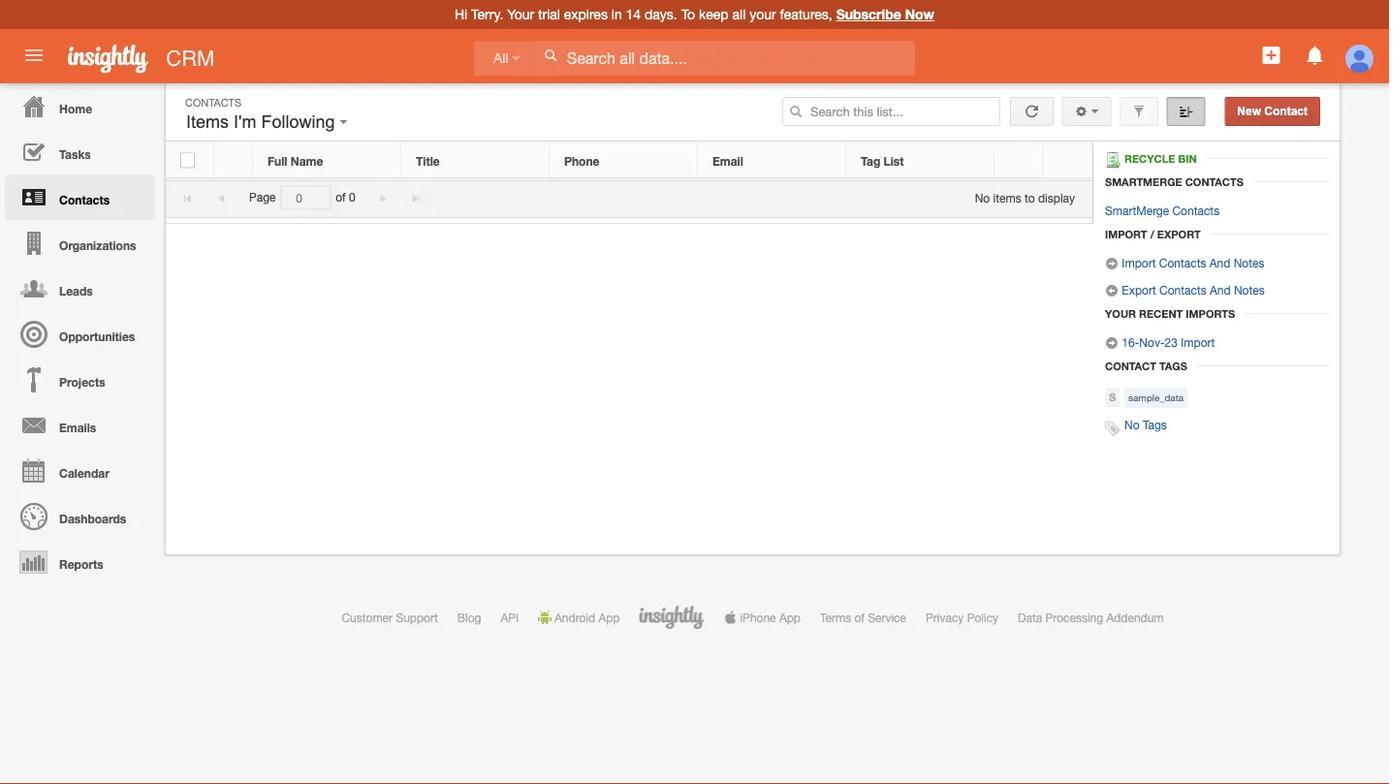 Task type: locate. For each thing, give the bounding box(es) containing it.
0 horizontal spatial no
[[975, 191, 990, 204]]

1 vertical spatial no
[[1125, 418, 1140, 432]]

navigation
[[0, 83, 155, 585]]

no left tags
[[1125, 418, 1140, 432]]

16-nov-23 import
[[1119, 335, 1215, 349]]

no
[[975, 191, 990, 204], [1125, 418, 1140, 432]]

your down circle arrow left image
[[1105, 307, 1136, 320]]

smartmerge contacts
[[1105, 204, 1220, 217]]

contacts down contacts
[[1173, 204, 1220, 217]]

export right circle arrow left image
[[1122, 283, 1156, 297]]

2 smartmerge from the top
[[1105, 204, 1169, 217]]

following
[[261, 112, 335, 132]]

leads link
[[5, 266, 155, 311]]

contacts up export contacts and notes link
[[1159, 256, 1207, 270]]

import left /
[[1105, 228, 1148, 240]]

1 horizontal spatial export
[[1157, 228, 1201, 240]]

circle arrow right image
[[1105, 336, 1119, 350]]

1 vertical spatial contact
[[1105, 360, 1157, 372]]

addendum
[[1107, 611, 1164, 624]]

refresh list image
[[1023, 105, 1041, 118]]

0 vertical spatial no
[[975, 191, 990, 204]]

privacy policy
[[926, 611, 999, 624]]

trial
[[538, 6, 560, 22]]

1 vertical spatial and
[[1210, 283, 1231, 297]]

recycle
[[1125, 153, 1175, 165]]

items i'm following button
[[181, 108, 352, 137]]

0 vertical spatial notes
[[1234, 256, 1265, 270]]

navigation containing home
[[0, 83, 155, 585]]

contact tags
[[1105, 360, 1187, 372]]

contact right new
[[1265, 105, 1308, 118]]

notes for export contacts and notes
[[1234, 283, 1265, 297]]

1 horizontal spatial app
[[779, 611, 801, 624]]

tag
[[861, 154, 881, 168]]

white image
[[544, 48, 557, 62]]

import right the 23 at the right of page
[[1181, 335, 1215, 349]]

of
[[336, 191, 346, 204], [855, 611, 865, 624]]

None checkbox
[[180, 153, 195, 168]]

smartmerge up /
[[1105, 204, 1169, 217]]

blog link
[[457, 611, 481, 624]]

contact
[[1265, 105, 1308, 118], [1105, 360, 1157, 372]]

0 horizontal spatial export
[[1122, 283, 1156, 297]]

1 vertical spatial notes
[[1234, 283, 1265, 297]]

0 horizontal spatial your
[[507, 6, 534, 22]]

0 vertical spatial your
[[507, 6, 534, 22]]

s
[[1109, 391, 1116, 404]]

customer support
[[342, 611, 438, 624]]

notes up the imports
[[1234, 283, 1265, 297]]

contacts
[[1185, 175, 1244, 188]]

0 vertical spatial of
[[336, 191, 346, 204]]

terms
[[820, 611, 851, 624]]

reports
[[59, 557, 103, 571]]

Search all data.... text field
[[533, 41, 915, 76]]

smartmerge down the recycle
[[1105, 175, 1183, 188]]

of right the terms on the bottom of the page
[[855, 611, 865, 624]]

calendar
[[59, 466, 109, 480]]

0 vertical spatial import
[[1105, 228, 1148, 240]]

sample_data link
[[1125, 388, 1188, 408]]

and up 'export contacts and notes'
[[1210, 256, 1231, 270]]

import right circle arrow right image
[[1122, 256, 1156, 270]]

and
[[1210, 256, 1231, 270], [1210, 283, 1231, 297]]

contact inside 'link'
[[1265, 105, 1308, 118]]

blog
[[457, 611, 481, 624]]

organizations link
[[5, 220, 155, 266]]

contact down 16-
[[1105, 360, 1157, 372]]

1 horizontal spatial no
[[1125, 418, 1140, 432]]

projects link
[[5, 357, 155, 402]]

import / export
[[1105, 228, 1201, 240]]

1 smartmerge from the top
[[1105, 175, 1183, 188]]

no for no items to display
[[975, 191, 990, 204]]

cog image
[[1075, 105, 1088, 118]]

2 vertical spatial import
[[1181, 335, 1215, 349]]

items i'm following
[[186, 112, 340, 132]]

1 notes from the top
[[1234, 256, 1265, 270]]

data
[[1018, 611, 1043, 624]]

0 vertical spatial smartmerge
[[1105, 175, 1183, 188]]

title
[[416, 154, 440, 168]]

features,
[[780, 6, 833, 22]]

customer support link
[[342, 611, 438, 624]]

import for import / export
[[1105, 228, 1148, 240]]

notes
[[1234, 256, 1265, 270], [1234, 283, 1265, 297]]

bin
[[1178, 153, 1197, 165]]

1 vertical spatial import
[[1122, 256, 1156, 270]]

support
[[396, 611, 438, 624]]

contacts
[[185, 96, 241, 109], [59, 193, 110, 207], [1173, 204, 1220, 217], [1159, 256, 1207, 270], [1160, 283, 1207, 297]]

display
[[1038, 191, 1075, 204]]

iphone
[[740, 611, 776, 624]]

no for no tags
[[1125, 418, 1140, 432]]

Search this list... text field
[[782, 97, 1001, 126]]

new contact link
[[1225, 97, 1321, 126]]

privacy policy link
[[926, 611, 999, 624]]

smartmerge contacts
[[1105, 175, 1244, 188]]

import contacts and notes
[[1119, 256, 1265, 270]]

smartmerge for smartmerge contacts
[[1105, 204, 1169, 217]]

app right android
[[599, 611, 620, 624]]

processing
[[1046, 611, 1103, 624]]

16-
[[1122, 335, 1140, 349]]

your recent imports
[[1105, 307, 1235, 320]]

1 vertical spatial smartmerge
[[1105, 204, 1169, 217]]

your
[[750, 6, 776, 22]]

smartmerge
[[1105, 175, 1183, 188], [1105, 204, 1169, 217]]

export contacts and notes
[[1119, 283, 1265, 297]]

and up the imports
[[1210, 283, 1231, 297]]

0 vertical spatial contact
[[1265, 105, 1308, 118]]

emails link
[[5, 402, 155, 448]]

of left 0
[[336, 191, 346, 204]]

1 vertical spatial your
[[1105, 307, 1136, 320]]

contacts up organizations link
[[59, 193, 110, 207]]

row
[[166, 143, 1092, 179]]

crm
[[166, 46, 215, 70]]

0 vertical spatial and
[[1210, 256, 1231, 270]]

iphone app link
[[724, 611, 801, 624]]

and for export contacts and notes
[[1210, 283, 1231, 297]]

terms of service
[[820, 611, 907, 624]]

1 app from the left
[[599, 611, 620, 624]]

1 vertical spatial of
[[855, 611, 865, 624]]

days.
[[645, 6, 677, 22]]

contacts for export contacts and notes
[[1160, 283, 1207, 297]]

none checkbox inside row
[[180, 153, 195, 168]]

contacts up items
[[185, 96, 241, 109]]

privacy
[[926, 611, 964, 624]]

hi terry. your trial expires in 14 days. to keep all your features, subscribe now
[[455, 6, 935, 22]]

and for import contacts and notes
[[1210, 256, 1231, 270]]

home
[[59, 102, 92, 115]]

1 horizontal spatial contact
[[1265, 105, 1308, 118]]

your left trial
[[507, 6, 534, 22]]

0 horizontal spatial app
[[599, 611, 620, 624]]

all
[[494, 51, 509, 66]]

row containing full name
[[166, 143, 1092, 179]]

2 app from the left
[[779, 611, 801, 624]]

android app
[[555, 611, 620, 624]]

import
[[1105, 228, 1148, 240], [1122, 256, 1156, 270], [1181, 335, 1215, 349]]

1 vertical spatial export
[[1122, 283, 1156, 297]]

terms of service link
[[820, 611, 907, 624]]

full name
[[268, 154, 323, 168]]

no left items
[[975, 191, 990, 204]]

2 notes from the top
[[1234, 283, 1265, 297]]

contacts inside navigation
[[59, 193, 110, 207]]

i'm
[[234, 112, 256, 132]]

contacts down import contacts and notes link
[[1160, 283, 1207, 297]]

opportunities link
[[5, 311, 155, 357]]

app right "iphone"
[[779, 611, 801, 624]]

notes up 'export contacts and notes'
[[1234, 256, 1265, 270]]

export right /
[[1157, 228, 1201, 240]]



Task type: describe. For each thing, give the bounding box(es) containing it.
list
[[884, 154, 904, 168]]

android app link
[[538, 611, 620, 624]]

0 horizontal spatial of
[[336, 191, 346, 204]]

reports link
[[5, 539, 155, 585]]

home link
[[5, 83, 155, 129]]

to
[[1025, 191, 1035, 204]]

now
[[905, 6, 935, 22]]

imports
[[1186, 307, 1235, 320]]

notes for import contacts and notes
[[1234, 256, 1265, 270]]

name
[[291, 154, 323, 168]]

recent
[[1139, 307, 1183, 320]]

organizations
[[59, 239, 136, 252]]

recycle bin
[[1125, 153, 1197, 165]]

opportunities
[[59, 330, 135, 343]]

0 vertical spatial export
[[1157, 228, 1201, 240]]

16-nov-23 import link
[[1105, 335, 1215, 350]]

items
[[993, 191, 1022, 204]]

in
[[612, 6, 622, 22]]

leads
[[59, 284, 93, 298]]

phone
[[564, 154, 600, 168]]

tasks link
[[5, 129, 155, 175]]

show sidebar image
[[1179, 105, 1193, 118]]

all link
[[474, 41, 533, 76]]

data processing addendum link
[[1018, 611, 1164, 624]]

smartmerge for smartmerge contacts
[[1105, 175, 1183, 188]]

dashboards
[[59, 512, 126, 526]]

sample_data
[[1129, 392, 1184, 403]]

1 horizontal spatial of
[[855, 611, 865, 624]]

new contact
[[1237, 105, 1308, 118]]

hi
[[455, 6, 468, 22]]

export contacts and notes link
[[1105, 283, 1265, 298]]

new
[[1237, 105, 1261, 118]]

search image
[[789, 105, 803, 118]]

tags
[[1160, 360, 1187, 372]]

subscribe now link
[[836, 6, 935, 22]]

data processing addendum
[[1018, 611, 1164, 624]]

policy
[[967, 611, 999, 624]]

api
[[501, 611, 519, 624]]

emails
[[59, 421, 96, 434]]

no tags link
[[1125, 418, 1167, 432]]

14
[[626, 6, 641, 22]]

customer
[[342, 611, 393, 624]]

api link
[[501, 611, 519, 624]]

email
[[713, 154, 743, 168]]

app for iphone app
[[779, 611, 801, 624]]

calendar link
[[5, 448, 155, 494]]

page
[[249, 191, 276, 204]]

terry.
[[471, 6, 503, 22]]

23
[[1165, 335, 1178, 349]]

tasks
[[59, 147, 91, 161]]

all
[[733, 6, 746, 22]]

of 0
[[336, 191, 355, 204]]

subscribe
[[836, 6, 901, 22]]

circle arrow left image
[[1105, 284, 1119, 298]]

notifications image
[[1304, 44, 1327, 67]]

contacts link
[[5, 175, 155, 220]]

/
[[1151, 228, 1154, 240]]

app for android app
[[599, 611, 620, 624]]

contacts for smartmerge contacts
[[1173, 204, 1220, 217]]

expires
[[564, 6, 608, 22]]

smartmerge contacts link
[[1105, 204, 1220, 217]]

import for import contacts and notes
[[1122, 256, 1156, 270]]

contacts for import contacts and notes
[[1159, 256, 1207, 270]]

keep
[[699, 6, 729, 22]]

items
[[186, 112, 229, 132]]

service
[[868, 611, 907, 624]]

import contacts and notes link
[[1105, 256, 1265, 271]]

android
[[555, 611, 595, 624]]

0
[[349, 191, 355, 204]]

projects
[[59, 375, 105, 389]]

full
[[268, 154, 287, 168]]

circle arrow right image
[[1105, 257, 1119, 271]]

no items to display
[[975, 191, 1075, 204]]

tag list
[[861, 154, 904, 168]]

1 horizontal spatial your
[[1105, 307, 1136, 320]]

0 horizontal spatial contact
[[1105, 360, 1157, 372]]

nov-
[[1140, 335, 1165, 349]]

dashboards link
[[5, 494, 155, 539]]

tags
[[1143, 418, 1167, 432]]

show list view filters image
[[1132, 105, 1146, 118]]



Task type: vqa. For each thing, say whether or not it's contained in the screenshot.
S
yes



